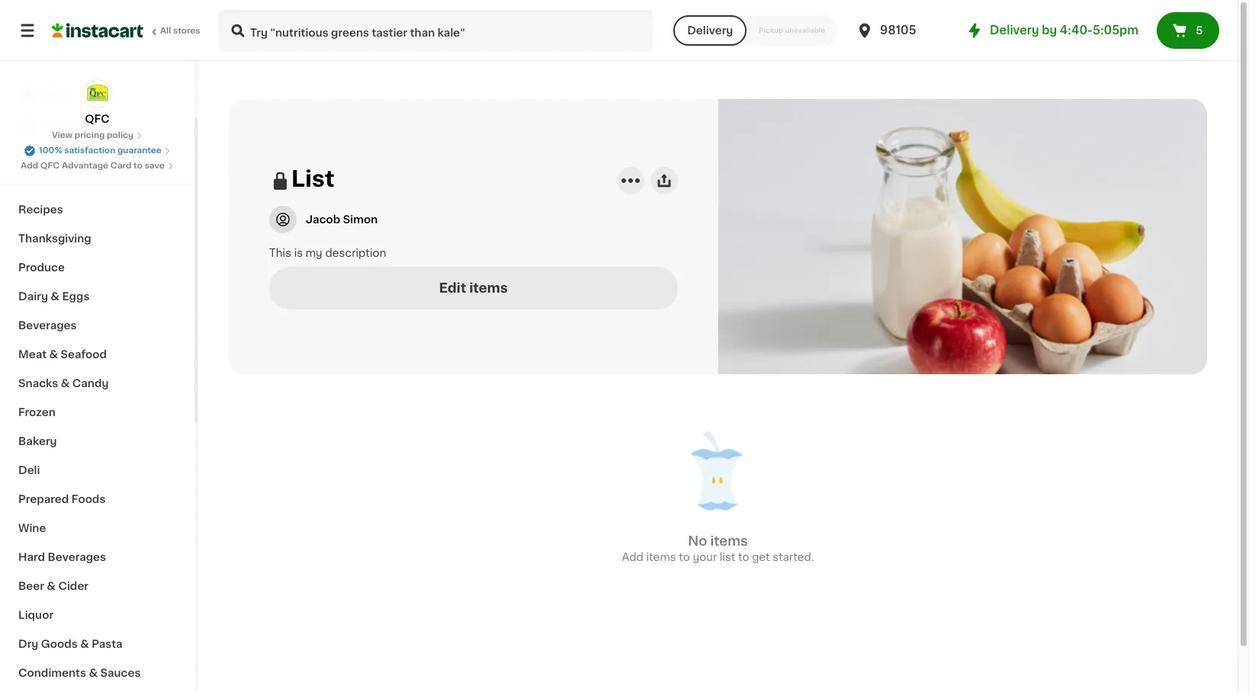 Task type: describe. For each thing, give the bounding box(es) containing it.
hard beverages link
[[9, 543, 185, 572]]

guarantee
[[117, 146, 162, 155]]

buy
[[43, 120, 64, 130]]

to for qfc
[[134, 162, 143, 170]]

& inside "link"
[[80, 639, 89, 650]]

beer
[[18, 581, 44, 592]]

jacob
[[306, 214, 340, 225]]

hard beverages
[[18, 552, 106, 563]]

to for items
[[679, 552, 690, 563]]

satisfaction
[[64, 146, 115, 155]]

recipes link
[[9, 195, 185, 224]]

4:40-
[[1060, 24, 1093, 36]]

goods
[[41, 639, 78, 650]]

98105
[[880, 24, 916, 36]]

all stores
[[160, 27, 200, 35]]

stores
[[173, 27, 200, 35]]

advantage
[[62, 162, 108, 170]]

delivery for delivery
[[687, 25, 733, 36]]

edit items
[[439, 282, 508, 294]]

Search field
[[220, 11, 652, 50]]

5:05pm
[[1093, 24, 1139, 36]]

view
[[52, 131, 73, 140]]

save
[[145, 162, 165, 170]]

liquor link
[[9, 601, 185, 630]]

delivery by 4:40-5:05pm
[[990, 24, 1139, 36]]

beer & cider link
[[9, 572, 185, 601]]

seafood
[[61, 349, 107, 360]]

delivery for delivery by 4:40-5:05pm
[[990, 24, 1039, 36]]

dairy
[[18, 291, 48, 302]]

qfc link
[[83, 79, 112, 127]]

& for snacks
[[61, 378, 70, 389]]

it
[[67, 120, 74, 130]]

foods
[[71, 494, 106, 505]]

jacob simon
[[306, 214, 378, 225]]

all
[[160, 27, 171, 35]]

beverages link
[[9, 311, 185, 340]]

100%
[[39, 146, 62, 155]]

& for condiments
[[89, 668, 98, 679]]

0 vertical spatial beverages
[[18, 320, 77, 331]]

hard
[[18, 552, 45, 563]]

started.
[[773, 552, 814, 563]]

service type group
[[674, 15, 837, 46]]

add inside no items add items to your list to get started.
[[622, 552, 644, 563]]

list
[[720, 552, 736, 563]]

0 horizontal spatial add
[[21, 162, 38, 170]]

wine
[[18, 523, 46, 534]]

delivery button
[[674, 15, 747, 46]]

add qfc advantage card to save
[[21, 162, 165, 170]]

pricing
[[75, 131, 105, 140]]

1 vertical spatial beverages
[[48, 552, 106, 563]]

bakery
[[18, 436, 57, 447]]

shop
[[43, 89, 71, 100]]

your
[[693, 552, 717, 563]]

98105 button
[[856, 9, 947, 52]]

wine link
[[9, 514, 185, 543]]

5
[[1196, 25, 1203, 36]]

qfc inside add qfc advantage card to save link
[[40, 162, 60, 170]]

buy it again link
[[9, 110, 185, 140]]

dry goods & pasta link
[[9, 630, 185, 659]]

items for edit
[[469, 282, 508, 294]]

lists
[[43, 150, 69, 161]]

prepared
[[18, 494, 69, 505]]

my
[[306, 248, 323, 258]]

by
[[1042, 24, 1057, 36]]

snacks
[[18, 378, 58, 389]]

this
[[269, 248, 291, 258]]

snacks & candy link
[[9, 369, 185, 398]]

lists link
[[9, 140, 185, 171]]



Task type: vqa. For each thing, say whether or not it's contained in the screenshot.
*
no



Task type: locate. For each thing, give the bounding box(es) containing it.
beverages up cider
[[48, 552, 106, 563]]

100% satisfaction guarantee
[[39, 146, 162, 155]]

liquor
[[18, 610, 53, 621]]

instacart logo image
[[52, 21, 143, 40]]

bakery link
[[9, 427, 185, 456]]

qfc up view pricing policy link
[[85, 114, 110, 124]]

items right edit
[[469, 282, 508, 294]]

eggs
[[62, 291, 90, 302]]

meat & seafood link
[[9, 340, 185, 369]]

0 horizontal spatial delivery
[[687, 25, 733, 36]]

card
[[110, 162, 131, 170]]

is
[[294, 248, 303, 258]]

list
[[291, 168, 335, 190]]

condiments
[[18, 668, 86, 679]]

2 vertical spatial items
[[646, 552, 676, 563]]

condiments & sauces
[[18, 668, 141, 679]]

edit items button
[[269, 267, 678, 310]]

view pricing policy link
[[52, 130, 143, 142]]

add qfc advantage card to save link
[[21, 160, 174, 172]]

thanksgiving
[[18, 233, 91, 244]]

all stores link
[[52, 9, 201, 52]]

beverages
[[18, 320, 77, 331], [48, 552, 106, 563]]

to down guarantee
[[134, 162, 143, 170]]

delivery inside button
[[687, 25, 733, 36]]

simon
[[343, 214, 378, 225]]

cider
[[58, 581, 88, 592]]

0 horizontal spatial qfc
[[40, 162, 60, 170]]

meat & seafood
[[18, 349, 107, 360]]

1 vertical spatial qfc
[[40, 162, 60, 170]]

items for no
[[710, 535, 748, 547]]

qfc down "lists"
[[40, 162, 60, 170]]

1 horizontal spatial delivery
[[990, 24, 1039, 36]]

add
[[21, 162, 38, 170], [622, 552, 644, 563]]

prepared foods link
[[9, 485, 185, 514]]

beverages down "dairy & eggs"
[[18, 320, 77, 331]]

dairy & eggs link
[[9, 282, 185, 311]]

2 horizontal spatial to
[[738, 552, 749, 563]]

0 horizontal spatial items
[[469, 282, 508, 294]]

deli link
[[9, 456, 185, 485]]

1 horizontal spatial qfc
[[85, 114, 110, 124]]

& left pasta
[[80, 639, 89, 650]]

to left your
[[679, 552, 690, 563]]

1 vertical spatial items
[[710, 535, 748, 547]]

dry
[[18, 639, 38, 650]]

items left your
[[646, 552, 676, 563]]

& left "eggs"
[[51, 291, 59, 302]]

& for meat
[[49, 349, 58, 360]]

1 vertical spatial add
[[622, 552, 644, 563]]

& for dairy
[[51, 291, 59, 302]]

add left your
[[622, 552, 644, 563]]

no items add items to your list to get started.
[[622, 535, 814, 563]]

0 horizontal spatial to
[[134, 162, 143, 170]]

sauces
[[100, 668, 141, 679]]

delivery
[[990, 24, 1039, 36], [687, 25, 733, 36]]

pasta
[[92, 639, 123, 650]]

deli
[[18, 465, 40, 476]]

view pricing policy
[[52, 131, 134, 140]]

& right meat
[[49, 349, 58, 360]]

qfc inside qfc link
[[85, 114, 110, 124]]

add up 'recipes'
[[21, 162, 38, 170]]

1 horizontal spatial to
[[679, 552, 690, 563]]

buy it again
[[43, 120, 107, 130]]

items inside button
[[469, 282, 508, 294]]

policy
[[107, 131, 134, 140]]

shop link
[[9, 79, 185, 110]]

2 horizontal spatial items
[[710, 535, 748, 547]]

100% satisfaction guarantee button
[[24, 142, 171, 157]]

0 vertical spatial add
[[21, 162, 38, 170]]

beer & cider
[[18, 581, 88, 592]]

recipes
[[18, 204, 63, 215]]

frozen link
[[9, 398, 185, 427]]

snacks & candy
[[18, 378, 109, 389]]

description
[[325, 248, 386, 258]]

this is my description
[[269, 248, 386, 258]]

1 horizontal spatial items
[[646, 552, 676, 563]]

thanksgiving link
[[9, 224, 185, 253]]

None search field
[[218, 9, 654, 52]]

& for beer
[[47, 581, 56, 592]]

frozen
[[18, 407, 55, 418]]

items up 'list'
[[710, 535, 748, 547]]

& left sauces
[[89, 668, 98, 679]]

no
[[688, 535, 707, 547]]

dairy & eggs
[[18, 291, 90, 302]]

produce link
[[9, 253, 185, 282]]

dry goods & pasta
[[18, 639, 123, 650]]

to
[[134, 162, 143, 170], [679, 552, 690, 563], [738, 552, 749, 563]]

& left candy
[[61, 378, 70, 389]]

again
[[77, 120, 107, 130]]

candy
[[72, 378, 109, 389]]

edit
[[439, 282, 466, 294]]

qfc logo image
[[83, 79, 112, 108]]

0 vertical spatial qfc
[[85, 114, 110, 124]]

get
[[752, 552, 770, 563]]

to right 'list'
[[738, 552, 749, 563]]

0 vertical spatial items
[[469, 282, 508, 294]]

meat
[[18, 349, 47, 360]]

1 horizontal spatial add
[[622, 552, 644, 563]]

& right beer
[[47, 581, 56, 592]]

condiments & sauces link
[[9, 659, 185, 688]]

produce
[[18, 262, 65, 273]]

5 button
[[1157, 12, 1219, 49]]

prepared foods
[[18, 494, 106, 505]]

delivery by 4:40-5:05pm link
[[966, 21, 1139, 40]]



